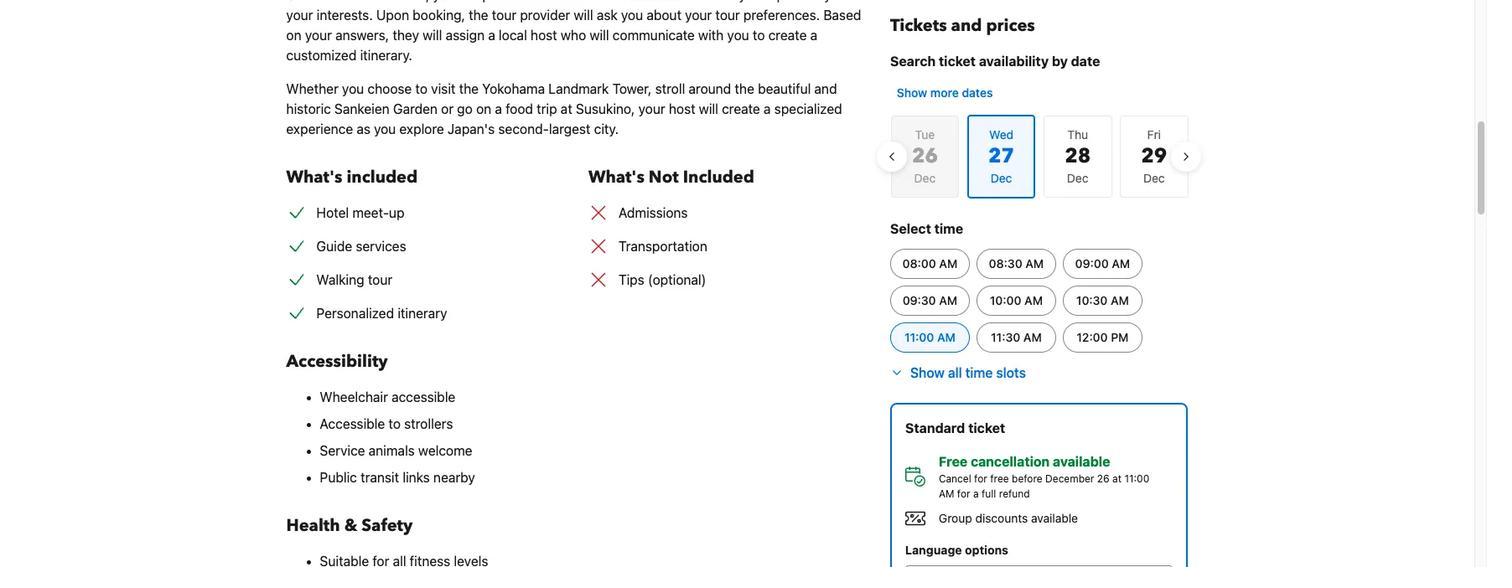 Task type: locate. For each thing, give the bounding box(es) containing it.
show for show all time slots
[[911, 366, 945, 381]]

not
[[649, 166, 679, 189]]

dec inside fri 29 dec
[[1144, 171, 1165, 185]]

what's not included
[[589, 166, 755, 189]]

0 vertical spatial at
[[561, 101, 573, 117]]

second-
[[499, 122, 549, 137]]

1 horizontal spatial create
[[769, 28, 807, 43]]

and up specialized
[[815, 81, 837, 96]]

hotel meet-up
[[317, 205, 405, 221]]

0 vertical spatial to
[[753, 28, 765, 43]]

the up assign at top
[[469, 8, 489, 23]]

your inside whether you choose to visit the yokohama landmark tower, stroll around the beautiful and historic sankeien garden or go on a food trip at susukino, your host will create a specialized experience as you explore japan's second-largest city.
[[639, 101, 666, 117]]

customized
[[623, 0, 693, 3], [286, 48, 357, 63]]

0 horizontal spatial explore
[[400, 122, 444, 137]]

0 vertical spatial with
[[583, 0, 609, 3]]

welcome
[[418, 444, 473, 459]]

show down search
[[898, 86, 928, 100]]

at right december on the right of page
[[1113, 473, 1123, 486]]

am right 09:30
[[940, 294, 958, 308]]

will
[[574, 8, 593, 23], [423, 28, 442, 43], [590, 28, 609, 43], [699, 101, 719, 117]]

on inside 'on this three-hour tour, you'll explore yokohama with a customized itinerary that perfectly fits your interests. upon booking, the tour provider will ask you about your tour preferences. based on your answers, they will assign a local host who will communicate with you to create a customized itinerary.'
[[286, 28, 302, 43]]

and
[[952, 14, 983, 37], [815, 81, 837, 96]]

1 vertical spatial host
[[669, 101, 696, 117]]

show for show more dates
[[898, 86, 928, 100]]

service animals welcome
[[320, 444, 473, 459]]

a left the local
[[488, 28, 495, 43]]

tour up the local
[[492, 8, 517, 23]]

09:30 am
[[903, 294, 958, 308]]

yokohama inside whether you choose to visit the yokohama landmark tower, stroll around the beautiful and historic sankeien garden or go on a food trip at susukino, your host will create a specialized experience as you explore japan's second-largest city.
[[482, 81, 545, 96]]

1 horizontal spatial host
[[669, 101, 696, 117]]

three-
[[333, 0, 371, 3]]

am for 11:30 am
[[1024, 330, 1043, 345]]

for up full
[[975, 473, 988, 486]]

you up sankeien
[[342, 81, 364, 96]]

08:00 am
[[903, 257, 958, 271]]

0 vertical spatial time
[[935, 221, 964, 236]]

0 horizontal spatial host
[[531, 28, 557, 43]]

0 horizontal spatial to
[[389, 417, 401, 432]]

show left all
[[911, 366, 945, 381]]

included
[[683, 166, 755, 189]]

1 horizontal spatial dec
[[1067, 171, 1089, 185]]

0 vertical spatial and
[[952, 14, 983, 37]]

0 horizontal spatial what's
[[286, 166, 342, 189]]

1 vertical spatial explore
[[400, 122, 444, 137]]

1 horizontal spatial explore
[[469, 0, 513, 3]]

explore inside 'on this three-hour tour, you'll explore yokohama with a customized itinerary that perfectly fits your interests. upon booking, the tour provider will ask you about your tour preferences. based on your answers, they will assign a local host who will communicate with you to create a customized itinerary.'
[[469, 0, 513, 3]]

1 vertical spatial yokohama
[[482, 81, 545, 96]]

transit
[[361, 470, 399, 486]]

on down on
[[286, 28, 302, 43]]

the up go
[[459, 81, 479, 96]]

dec down 28
[[1067, 171, 1089, 185]]

am right "10:00"
[[1025, 294, 1044, 308]]

1 horizontal spatial customized
[[623, 0, 693, 3]]

a down "beautiful"
[[764, 101, 771, 117]]

booking,
[[413, 8, 465, 23]]

0 vertical spatial customized
[[623, 0, 693, 3]]

you right the as
[[374, 122, 396, 137]]

yokohama
[[517, 0, 580, 3], [482, 81, 545, 96]]

1 what's from the left
[[286, 166, 342, 189]]

am right 08:00
[[940, 257, 958, 271]]

1 horizontal spatial on
[[476, 101, 492, 117]]

0 vertical spatial show
[[898, 86, 928, 100]]

0 horizontal spatial with
[[583, 0, 609, 3]]

am right 09:00
[[1113, 257, 1131, 271]]

available inside free cancellation available cancel for free before december 26 at 11:00 am for a full refund
[[1054, 455, 1111, 470]]

0 vertical spatial 26
[[912, 143, 938, 170]]

you down preferences.
[[727, 28, 749, 43]]

region
[[878, 108, 1202, 205]]

0 horizontal spatial and
[[815, 81, 837, 96]]

explore up the local
[[469, 0, 513, 3]]

1 vertical spatial on
[[476, 101, 492, 117]]

0 horizontal spatial at
[[561, 101, 573, 117]]

am for 09:30 am
[[940, 294, 958, 308]]

0 vertical spatial 11:00
[[905, 330, 935, 345]]

0 vertical spatial create
[[769, 28, 807, 43]]

tue
[[915, 127, 935, 142]]

yokohama up provider
[[517, 0, 580, 3]]

available
[[1054, 455, 1111, 470], [1032, 512, 1079, 526]]

2 horizontal spatial dec
[[1144, 171, 1165, 185]]

your down on
[[286, 8, 313, 23]]

dec inside tue 26 dec
[[915, 171, 936, 185]]

0 vertical spatial on
[[286, 28, 302, 43]]

11:00
[[905, 330, 935, 345], [1125, 473, 1150, 486]]

or
[[441, 101, 454, 117]]

1 vertical spatial show
[[911, 366, 945, 381]]

group
[[940, 512, 973, 526]]

will inside whether you choose to visit the yokohama landmark tower, stroll around the beautiful and historic sankeien garden or go on a food trip at susukino, your host will create a specialized experience as you explore japan's second-largest city.
[[699, 101, 719, 117]]

1 horizontal spatial and
[[952, 14, 983, 37]]

0 horizontal spatial 11:00
[[905, 330, 935, 345]]

a left full
[[974, 488, 980, 501]]

to up service animals welcome
[[389, 417, 401, 432]]

local
[[499, 28, 527, 43]]

the inside 'on this three-hour tour, you'll explore yokohama with a customized itinerary that perfectly fits your interests. upon booking, the tour provider will ask you about your tour preferences. based on your answers, they will assign a local host who will communicate with you to create a customized itinerary.'
[[469, 8, 489, 23]]

1 vertical spatial customized
[[286, 48, 357, 63]]

am inside free cancellation available cancel for free before december 26 at 11:00 am for a full refund
[[940, 488, 955, 501]]

tour,
[[402, 0, 430, 3]]

0 horizontal spatial time
[[935, 221, 964, 236]]

dec down tue
[[915, 171, 936, 185]]

available for cancellation
[[1054, 455, 1111, 470]]

provider
[[520, 8, 570, 23]]

0 vertical spatial yokohama
[[517, 0, 580, 3]]

1 vertical spatial time
[[966, 366, 994, 381]]

1 horizontal spatial itinerary
[[696, 0, 746, 3]]

to inside whether you choose to visit the yokohama landmark tower, stroll around the beautiful and historic sankeien garden or go on a food trip at susukino, your host will create a specialized experience as you explore japan's second-largest city.
[[416, 81, 428, 96]]

tour left preferences.
[[716, 8, 740, 23]]

with up around
[[699, 28, 724, 43]]

assign
[[446, 28, 485, 43]]

tour
[[492, 8, 517, 23], [716, 8, 740, 23], [368, 273, 393, 288]]

1 vertical spatial for
[[958, 488, 971, 501]]

time right the select
[[935, 221, 964, 236]]

dec down '29'
[[1144, 171, 1165, 185]]

a down perfectly
[[811, 28, 818, 43]]

show more dates button
[[891, 78, 1000, 108]]

yokohama up food
[[482, 81, 545, 96]]

to down preferences.
[[753, 28, 765, 43]]

historic
[[286, 101, 331, 117]]

host down stroll
[[669, 101, 696, 117]]

the
[[469, 8, 489, 23], [459, 81, 479, 96], [735, 81, 755, 96]]

2 vertical spatial to
[[389, 417, 401, 432]]

choose
[[368, 81, 412, 96]]

12:00
[[1078, 330, 1109, 345]]

free
[[991, 473, 1010, 486]]

am down cancel
[[940, 488, 955, 501]]

itinerary left that
[[696, 0, 746, 3]]

customized up about
[[623, 0, 693, 3]]

26 down tue
[[912, 143, 938, 170]]

1 horizontal spatial with
[[699, 28, 724, 43]]

create down preferences.
[[769, 28, 807, 43]]

2 dec from the left
[[1067, 171, 1089, 185]]

itinerary right personalized
[[398, 306, 447, 321]]

create inside 'on this three-hour tour, you'll explore yokohama with a customized itinerary that perfectly fits your interests. upon booking, the tour provider will ask you about your tour preferences. based on your answers, they will assign a local host who will communicate with you to create a customized itinerary.'
[[769, 28, 807, 43]]

customized up whether
[[286, 48, 357, 63]]

pm
[[1112, 330, 1130, 345]]

itinerary inside 'on this three-hour tour, you'll explore yokohama with a customized itinerary that perfectly fits your interests. upon booking, the tour provider will ask you about your tour preferences. based on your answers, they will assign a local host who will communicate with you to create a customized itinerary.'
[[696, 0, 746, 3]]

available for discounts
[[1032, 512, 1079, 526]]

select time
[[891, 221, 964, 236]]

2 what's from the left
[[589, 166, 645, 189]]

1 dec from the left
[[915, 171, 936, 185]]

1 vertical spatial ticket
[[969, 421, 1006, 436]]

0 horizontal spatial tour
[[368, 273, 393, 288]]

sankeien
[[335, 101, 390, 117]]

experience
[[286, 122, 353, 137]]

0 vertical spatial available
[[1054, 455, 1111, 470]]

1 vertical spatial 11:00
[[1125, 473, 1150, 486]]

am for 10:30 am
[[1112, 294, 1130, 308]]

ticket up cancellation
[[969, 421, 1006, 436]]

what's up hotel
[[286, 166, 342, 189]]

available down december on the right of page
[[1032, 512, 1079, 526]]

1 horizontal spatial 26
[[1098, 473, 1110, 486]]

explore
[[469, 0, 513, 3], [400, 122, 444, 137]]

am right the 11:30
[[1024, 330, 1043, 345]]

a up ask
[[612, 0, 619, 3]]

0 vertical spatial for
[[975, 473, 988, 486]]

fri 29 dec
[[1142, 127, 1168, 185]]

0 horizontal spatial create
[[722, 101, 760, 117]]

your down stroll
[[639, 101, 666, 117]]

answers,
[[335, 28, 389, 43]]

0 vertical spatial itinerary
[[696, 0, 746, 3]]

at right "trip"
[[561, 101, 573, 117]]

you right ask
[[621, 8, 643, 23]]

1 vertical spatial to
[[416, 81, 428, 96]]

strollers
[[404, 417, 453, 432]]

11:00 down 09:30
[[905, 330, 935, 345]]

28
[[1065, 143, 1091, 170]]

10:00
[[991, 294, 1022, 308]]

1 vertical spatial available
[[1032, 512, 1079, 526]]

0 horizontal spatial 26
[[912, 143, 938, 170]]

who
[[561, 28, 586, 43]]

0 horizontal spatial dec
[[915, 171, 936, 185]]

dec
[[915, 171, 936, 185], [1067, 171, 1089, 185], [1144, 171, 1165, 185]]

tickets and prices
[[891, 14, 1036, 37]]

a left food
[[495, 101, 502, 117]]

0 vertical spatial ticket
[[940, 54, 977, 69]]

1 vertical spatial 26
[[1098, 473, 1110, 486]]

you
[[621, 8, 643, 23], [727, 28, 749, 43], [342, 81, 364, 96], [374, 122, 396, 137]]

and left prices
[[952, 14, 983, 37]]

am up all
[[938, 330, 956, 345]]

1 vertical spatial create
[[722, 101, 760, 117]]

11:30
[[992, 330, 1021, 345]]

1 vertical spatial itinerary
[[398, 306, 447, 321]]

with
[[583, 0, 609, 3], [699, 28, 724, 43]]

2 horizontal spatial to
[[753, 28, 765, 43]]

am
[[940, 257, 958, 271], [1026, 257, 1045, 271], [1113, 257, 1131, 271], [940, 294, 958, 308], [1025, 294, 1044, 308], [1112, 294, 1130, 308], [938, 330, 956, 345], [1024, 330, 1043, 345], [940, 488, 955, 501]]

3 dec from the left
[[1144, 171, 1165, 185]]

09:00
[[1076, 257, 1110, 271]]

garden
[[393, 101, 438, 117]]

host down provider
[[531, 28, 557, 43]]

time right all
[[966, 366, 994, 381]]

hour
[[371, 0, 399, 3]]

create down around
[[722, 101, 760, 117]]

host
[[531, 28, 557, 43], [669, 101, 696, 117]]

on
[[286, 28, 302, 43], [476, 101, 492, 117]]

health
[[286, 515, 340, 538]]

tips
[[619, 273, 645, 288]]

am for 10:00 am
[[1025, 294, 1044, 308]]

to up garden
[[416, 81, 428, 96]]

for
[[975, 473, 988, 486], [958, 488, 971, 501]]

1 horizontal spatial what's
[[589, 166, 645, 189]]

1 vertical spatial and
[[815, 81, 837, 96]]

city.
[[594, 122, 619, 137]]

with up ask
[[583, 0, 609, 3]]

available up december on the right of page
[[1054, 455, 1111, 470]]

1 horizontal spatial to
[[416, 81, 428, 96]]

included
[[347, 166, 418, 189]]

this
[[308, 0, 330, 3]]

accessible
[[320, 417, 385, 432]]

meet-
[[352, 205, 389, 221]]

1 horizontal spatial at
[[1113, 473, 1123, 486]]

tips (optional)
[[619, 273, 707, 288]]

up
[[389, 205, 405, 221]]

for down cancel
[[958, 488, 971, 501]]

1 horizontal spatial time
[[966, 366, 994, 381]]

explore down garden
[[400, 122, 444, 137]]

what's left the not at top left
[[589, 166, 645, 189]]

0 horizontal spatial for
[[958, 488, 971, 501]]

0 vertical spatial explore
[[469, 0, 513, 3]]

service
[[320, 444, 365, 459]]

1 vertical spatial at
[[1113, 473, 1123, 486]]

around
[[689, 81, 731, 96]]

dec inside thu 28 dec
[[1067, 171, 1089, 185]]

am for 11:00 am
[[938, 330, 956, 345]]

public
[[320, 470, 357, 486]]

thu
[[1068, 127, 1089, 142]]

am right the 10:30
[[1112, 294, 1130, 308]]

am right 08:30
[[1026, 257, 1045, 271]]

tour down services on the left
[[368, 273, 393, 288]]

1 horizontal spatial 11:00
[[1125, 473, 1150, 486]]

on right go
[[476, 101, 492, 117]]

ticket up show more dates
[[940, 54, 977, 69]]

11:00 right december on the right of page
[[1125, 473, 1150, 486]]

a inside free cancellation available cancel for free before december 26 at 11:00 am for a full refund
[[974, 488, 980, 501]]

0 horizontal spatial on
[[286, 28, 302, 43]]

what's
[[286, 166, 342, 189], [589, 166, 645, 189]]

walking tour
[[317, 273, 393, 288]]

26 right december on the right of page
[[1098, 473, 1110, 486]]

a
[[612, 0, 619, 3], [488, 28, 495, 43], [811, 28, 818, 43], [495, 101, 502, 117], [764, 101, 771, 117], [974, 488, 980, 501]]

your down the interests.
[[305, 28, 332, 43]]

show
[[898, 86, 928, 100], [911, 366, 945, 381]]

hotel
[[317, 205, 349, 221]]

0 vertical spatial host
[[531, 28, 557, 43]]

will down around
[[699, 101, 719, 117]]

yokohama inside 'on this three-hour tour, you'll explore yokohama with a customized itinerary that perfectly fits your interests. upon booking, the tour provider will ask you about your tour preferences. based on your answers, they will assign a local host who will communicate with you to create a customized itinerary.'
[[517, 0, 580, 3]]

perfectly
[[777, 0, 832, 3]]

region containing 26
[[878, 108, 1202, 205]]

visit
[[431, 81, 456, 96]]



Task type: describe. For each thing, give the bounding box(es) containing it.
options
[[966, 543, 1009, 558]]

prices
[[987, 14, 1036, 37]]

ticket for standard
[[969, 421, 1006, 436]]

guide services
[[317, 239, 406, 254]]

at inside free cancellation available cancel for free before december 26 at 11:00 am for a full refund
[[1113, 473, 1123, 486]]

tower,
[[613, 81, 652, 96]]

refund
[[1000, 488, 1031, 501]]

accessible to strollers
[[320, 417, 453, 432]]

10:00 am
[[991, 294, 1044, 308]]

dates
[[963, 86, 994, 100]]

free
[[940, 455, 968, 470]]

what's included
[[286, 166, 418, 189]]

and inside whether you choose to visit the yokohama landmark tower, stroll around the beautiful and historic sankeien garden or go on a food trip at susukino, your host will create a specialized experience as you explore japan's second-largest city.
[[815, 81, 837, 96]]

interests.
[[317, 8, 373, 23]]

communicate
[[613, 28, 695, 43]]

beautiful
[[758, 81, 811, 96]]

whether you choose to visit the yokohama landmark tower, stroll around the beautiful and historic sankeien garden or go on a food trip at susukino, your host will create a specialized experience as you explore japan's second-largest city.
[[286, 81, 843, 137]]

public transit links nearby
[[320, 470, 475, 486]]

on inside whether you choose to visit the yokohama landmark tower, stroll around the beautiful and historic sankeien garden or go on a food trip at susukino, your host will create a specialized experience as you explore japan's second-largest city.
[[476, 101, 492, 117]]

08:30
[[990, 257, 1023, 271]]

09:30
[[903, 294, 937, 308]]

ticket for search
[[940, 54, 977, 69]]

cancel
[[940, 473, 972, 486]]

more
[[931, 86, 960, 100]]

search
[[891, 54, 936, 69]]

group discounts available
[[940, 512, 1079, 526]]

1 vertical spatial with
[[699, 28, 724, 43]]

all
[[949, 366, 963, 381]]

dec for 28
[[1067, 171, 1089, 185]]

links
[[403, 470, 430, 486]]

language options
[[906, 543, 1009, 558]]

largest
[[549, 122, 591, 137]]

landmark
[[549, 81, 609, 96]]

availability
[[980, 54, 1050, 69]]

personalized
[[317, 306, 394, 321]]

am for 09:00 am
[[1113, 257, 1131, 271]]

1 horizontal spatial for
[[975, 473, 988, 486]]

japan's
[[448, 122, 495, 137]]

specialized
[[775, 101, 843, 117]]

preferences.
[[744, 8, 820, 23]]

1 horizontal spatial tour
[[492, 8, 517, 23]]

create inside whether you choose to visit the yokohama landmark tower, stroll around the beautiful and historic sankeien garden or go on a food trip at susukino, your host will create a specialized experience as you explore japan's second-largest city.
[[722, 101, 760, 117]]

fits
[[835, 0, 854, 3]]

11:00 inside free cancellation available cancel for free before december 26 at 11:00 am for a full refund
[[1125, 473, 1150, 486]]

at inside whether you choose to visit the yokohama landmark tower, stroll around the beautiful and historic sankeien garden or go on a food trip at susukino, your host will create a specialized experience as you explore japan's second-largest city.
[[561, 101, 573, 117]]

explore inside whether you choose to visit the yokohama landmark tower, stroll around the beautiful and historic sankeien garden or go on a food trip at susukino, your host will create a specialized experience as you explore japan's second-largest city.
[[400, 122, 444, 137]]

show all time slots
[[911, 366, 1027, 381]]

standard ticket
[[906, 421, 1006, 436]]

ask
[[597, 8, 618, 23]]

dec for 26
[[915, 171, 936, 185]]

host inside whether you choose to visit the yokohama landmark tower, stroll around the beautiful and historic sankeien garden or go on a food trip at susukino, your host will create a specialized experience as you explore japan's second-largest city.
[[669, 101, 696, 117]]

fri
[[1148, 127, 1161, 142]]

that
[[750, 0, 774, 3]]

what's for what's not included
[[589, 166, 645, 189]]

11:30 am
[[992, 330, 1043, 345]]

0 horizontal spatial itinerary
[[398, 306, 447, 321]]

will down booking,
[[423, 28, 442, 43]]

2 horizontal spatial tour
[[716, 8, 740, 23]]

host inside 'on this three-hour tour, you'll explore yokohama with a customized itinerary that perfectly fits your interests. upon booking, the tour provider will ask you about your tour preferences. based on your answers, they will assign a local host who will communicate with you to create a customized itinerary.'
[[531, 28, 557, 43]]

date
[[1072, 54, 1101, 69]]

walking
[[317, 273, 364, 288]]

am for 08:00 am
[[940, 257, 958, 271]]

they
[[393, 28, 419, 43]]

admissions
[[619, 205, 688, 221]]

search ticket availability by date
[[891, 54, 1101, 69]]

what's for what's included
[[286, 166, 342, 189]]

thu 28 dec
[[1065, 127, 1091, 185]]

select
[[891, 221, 932, 236]]

am for 08:30 am
[[1026, 257, 1045, 271]]

your right about
[[685, 8, 712, 23]]

wheelchair
[[320, 390, 388, 405]]

standard
[[906, 421, 966, 436]]

food
[[506, 101, 533, 117]]

08:00
[[903, 257, 937, 271]]

will up who
[[574, 8, 593, 23]]

stroll
[[655, 81, 685, 96]]

time inside button
[[966, 366, 994, 381]]

slots
[[997, 366, 1027, 381]]

the right around
[[735, 81, 755, 96]]

26 inside free cancellation available cancel for free before december 26 at 11:00 am for a full refund
[[1098, 473, 1110, 486]]

safety
[[362, 515, 413, 538]]

show all time slots button
[[891, 363, 1027, 383]]

will down ask
[[590, 28, 609, 43]]

tickets
[[891, 14, 948, 37]]

trip
[[537, 101, 557, 117]]

accessibility
[[286, 351, 388, 373]]

on
[[286, 0, 304, 3]]

dec for 29
[[1144, 171, 1165, 185]]

show more dates
[[898, 86, 994, 100]]

language
[[906, 543, 963, 558]]

29
[[1142, 143, 1168, 170]]

to inside 'on this three-hour tour, you'll explore yokohama with a customized itinerary that perfectly fits your interests. upon booking, the tour provider will ask you about your tour preferences. based on your answers, they will assign a local host who will communicate with you to create a customized itinerary.'
[[753, 28, 765, 43]]

free cancellation available cancel for free before december 26 at 11:00 am for a full refund
[[940, 455, 1150, 501]]

wheelchair accessible
[[320, 390, 456, 405]]

0 horizontal spatial customized
[[286, 48, 357, 63]]

personalized itinerary
[[317, 306, 447, 321]]

09:00 am
[[1076, 257, 1131, 271]]

about
[[647, 8, 682, 23]]

accessible
[[392, 390, 456, 405]]

tue 26 dec
[[912, 127, 938, 185]]

10:30 am
[[1077, 294, 1130, 308]]

based
[[824, 8, 862, 23]]

10:30
[[1077, 294, 1109, 308]]



Task type: vqa. For each thing, say whether or not it's contained in the screenshot.
Hungarian
no



